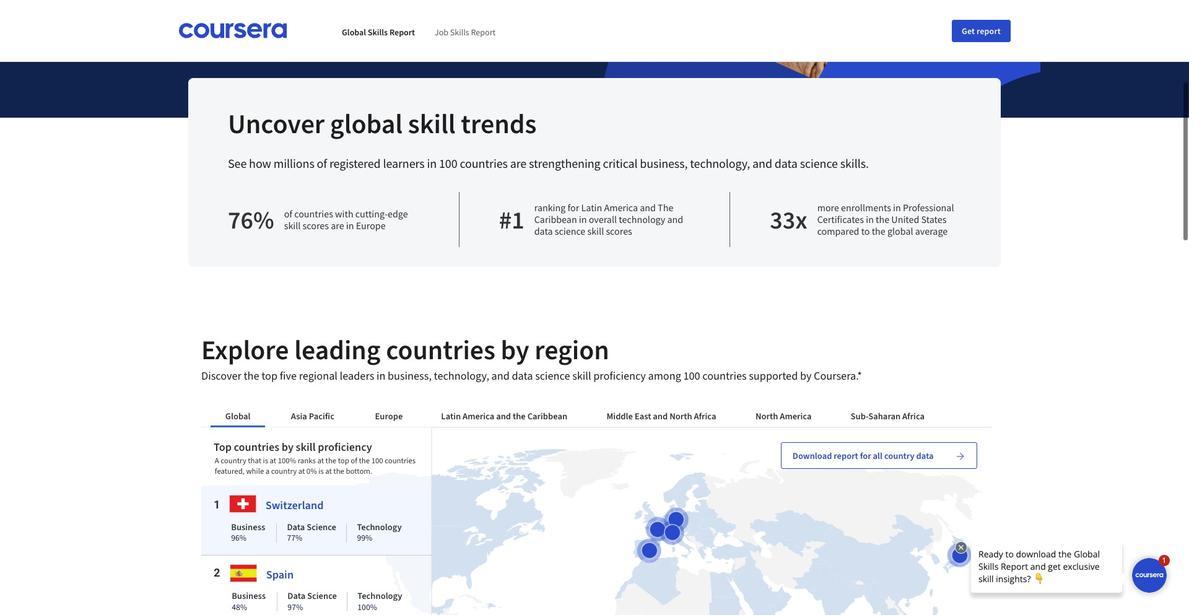 Task type: vqa. For each thing, say whether or not it's contained in the screenshot.
topmost science
yes



Task type: describe. For each thing, give the bounding box(es) containing it.
countries inside of countries with cutting-edge skill scores are in europe
[[295, 207, 333, 220]]

report for get report "link"
[[225, 17, 253, 30]]

latin
[[582, 201, 603, 214]]

skill inside of countries with cutting-edge skill scores are in europe
[[284, 219, 301, 231]]

how
[[249, 156, 271, 171]]

in right certificates
[[866, 213, 874, 226]]

average
[[916, 225, 948, 237]]

get report for get report button
[[962, 25, 1001, 36]]

0 vertical spatial of
[[317, 156, 327, 171]]

1 horizontal spatial and
[[668, 213, 684, 226]]

report for get report button
[[977, 25, 1001, 36]]

1 horizontal spatial are
[[510, 156, 527, 171]]

see
[[228, 156, 247, 171]]

professional
[[904, 201, 955, 214]]

0 vertical spatial science
[[800, 156, 838, 171]]

more enrollments in professional certificates in the united states compared to the global average
[[818, 201, 955, 237]]

data inside 'ranking for latin america and the caribbean in overall technology and data science skill scores'
[[535, 225, 553, 237]]

get for get report "link"
[[208, 17, 223, 30]]

2 horizontal spatial and
[[753, 156, 773, 171]]

for
[[568, 201, 580, 214]]

millions
[[274, 156, 315, 171]]

in left 100
[[427, 156, 437, 171]]

see how millions of registered learners in 100 countries are strengthening critical business, technology, and data science skills.
[[228, 156, 869, 171]]

overall
[[589, 213, 617, 226]]

technology,
[[690, 156, 751, 171]]

get report for get report "link"
[[208, 17, 253, 30]]

0 vertical spatial countries
[[460, 156, 508, 171]]

uncover global skill trends
[[228, 107, 537, 141]]

caribbean
[[535, 213, 577, 226]]

skills for global
[[368, 26, 388, 37]]

#1
[[499, 204, 525, 235]]

job skills report link
[[435, 26, 496, 37]]

0 vertical spatial data
[[775, 156, 798, 171]]

america
[[604, 201, 638, 214]]

uncover
[[228, 107, 325, 141]]

job skills report
[[435, 26, 496, 37]]

registered
[[330, 156, 381, 171]]

ranking for latin america and the caribbean in overall technology and data science skill scores
[[535, 201, 684, 237]]

76%
[[228, 204, 274, 235]]

united
[[892, 213, 920, 226]]

skill inside 'ranking for latin america and the caribbean in overall technology and data science skill scores'
[[588, 225, 604, 237]]

enrollments
[[842, 201, 892, 214]]

global skills report link
[[342, 26, 415, 37]]

report for job skills report
[[471, 26, 496, 37]]

edge
[[388, 207, 408, 220]]

science inside 'ranking for latin america and the caribbean in overall technology and data science skill scores'
[[555, 225, 586, 237]]

in inside 'ranking for latin america and the caribbean in overall technology and data science skill scores'
[[579, 213, 587, 226]]

get report button
[[952, 20, 1011, 42]]



Task type: locate. For each thing, give the bounding box(es) containing it.
1 horizontal spatial get report
[[962, 25, 1001, 36]]

skills right global
[[368, 26, 388, 37]]

scores inside of countries with cutting-edge skill scores are in europe
[[303, 219, 329, 231]]

global
[[330, 107, 403, 141], [888, 225, 914, 237]]

are left the europe
[[331, 219, 344, 231]]

report right job
[[471, 26, 496, 37]]

compared
[[818, 225, 860, 237]]

in right "enrollments"
[[894, 201, 902, 214]]

science left skills.
[[800, 156, 838, 171]]

certificates
[[818, 213, 865, 226]]

strengthening
[[529, 156, 601, 171]]

skill
[[408, 107, 456, 141], [284, 219, 301, 231], [588, 225, 604, 237]]

0 horizontal spatial data
[[535, 225, 553, 237]]

are down trends
[[510, 156, 527, 171]]

get for get report button
[[962, 25, 976, 36]]

of countries with cutting-edge skill scores are in europe
[[284, 207, 408, 231]]

report inside get report "link"
[[225, 17, 253, 30]]

get report
[[208, 17, 253, 30], [962, 25, 1001, 36]]

technology
[[619, 213, 666, 226]]

0 horizontal spatial scores
[[303, 219, 329, 231]]

2 skills from the left
[[450, 26, 470, 37]]

of right 76%
[[284, 207, 293, 220]]

1 horizontal spatial report
[[471, 26, 496, 37]]

0 horizontal spatial get report
[[208, 17, 253, 30]]

skill down "latin"
[[588, 225, 604, 237]]

science down for
[[555, 225, 586, 237]]

skills for job
[[450, 26, 470, 37]]

1 horizontal spatial skills
[[450, 26, 470, 37]]

to
[[862, 225, 870, 237]]

of right millions
[[317, 156, 327, 171]]

coursera logo image
[[178, 23, 288, 38]]

1 horizontal spatial scores
[[606, 225, 633, 237]]

countries
[[460, 156, 508, 171], [295, 207, 333, 220]]

scores left with
[[303, 219, 329, 231]]

1 report from the left
[[390, 26, 415, 37]]

learners
[[383, 156, 425, 171]]

business,
[[640, 156, 688, 171]]

1 skills from the left
[[368, 26, 388, 37]]

the
[[876, 213, 890, 226], [872, 225, 886, 237]]

2 horizontal spatial skill
[[588, 225, 604, 237]]

more
[[818, 201, 840, 214]]

1 horizontal spatial science
[[800, 156, 838, 171]]

states
[[922, 213, 947, 226]]

scores down america at the top right
[[606, 225, 633, 237]]

33x
[[771, 204, 808, 235]]

in left the europe
[[346, 219, 354, 231]]

countries right 100
[[460, 156, 508, 171]]

1 vertical spatial are
[[331, 219, 344, 231]]

report inside get report button
[[977, 25, 1001, 36]]

get inside button
[[962, 25, 976, 36]]

0 horizontal spatial skills
[[368, 26, 388, 37]]

are inside of countries with cutting-edge skill scores are in europe
[[331, 219, 344, 231]]

1 horizontal spatial skill
[[408, 107, 456, 141]]

1 vertical spatial countries
[[295, 207, 333, 220]]

data
[[775, 156, 798, 171], [535, 225, 553, 237]]

0 horizontal spatial get
[[208, 17, 223, 30]]

0 horizontal spatial report
[[225, 17, 253, 30]]

and right technology at right top
[[668, 213, 684, 226]]

1 horizontal spatial get
[[962, 25, 976, 36]]

report for global skills report
[[390, 26, 415, 37]]

2 report from the left
[[471, 26, 496, 37]]

0 horizontal spatial of
[[284, 207, 293, 220]]

0 horizontal spatial science
[[555, 225, 586, 237]]

in
[[427, 156, 437, 171], [894, 201, 902, 214], [579, 213, 587, 226], [866, 213, 874, 226], [346, 219, 354, 231]]

skill right 76%
[[284, 219, 301, 231]]

critical
[[603, 156, 638, 171]]

1 horizontal spatial data
[[775, 156, 798, 171]]

in left overall
[[579, 213, 587, 226]]

report
[[390, 26, 415, 37], [471, 26, 496, 37]]

global up registered in the top of the page
[[330, 107, 403, 141]]

skills
[[368, 26, 388, 37], [450, 26, 470, 37]]

0 horizontal spatial global
[[330, 107, 403, 141]]

0 horizontal spatial countries
[[295, 207, 333, 220]]

ranking
[[535, 201, 566, 214]]

global inside "more enrollments in professional certificates in the united states compared to the global average"
[[888, 225, 914, 237]]

report left job
[[390, 26, 415, 37]]

1 horizontal spatial countries
[[460, 156, 508, 171]]

science
[[800, 156, 838, 171], [555, 225, 586, 237]]

1 horizontal spatial global
[[888, 225, 914, 237]]

0 horizontal spatial report
[[390, 26, 415, 37]]

with
[[335, 207, 354, 220]]

the
[[658, 201, 674, 214]]

0 horizontal spatial and
[[640, 201, 656, 214]]

global left average at top right
[[888, 225, 914, 237]]

get report inside "link"
[[208, 17, 253, 30]]

1 vertical spatial data
[[535, 225, 553, 237]]

1 vertical spatial global
[[888, 225, 914, 237]]

scores
[[303, 219, 329, 231], [606, 225, 633, 237]]

scores inside 'ranking for latin america and the caribbean in overall technology and data science skill scores'
[[606, 225, 633, 237]]

of
[[317, 156, 327, 171], [284, 207, 293, 220]]

0 vertical spatial are
[[510, 156, 527, 171]]

0 horizontal spatial are
[[331, 219, 344, 231]]

skills right job
[[450, 26, 470, 37]]

global
[[342, 26, 366, 37]]

0 vertical spatial global
[[330, 107, 403, 141]]

get report inside button
[[962, 25, 1001, 36]]

countries left with
[[295, 207, 333, 220]]

cutting-
[[356, 207, 388, 220]]

and right technology,
[[753, 156, 773, 171]]

0 horizontal spatial skill
[[284, 219, 301, 231]]

job
[[435, 26, 449, 37]]

are
[[510, 156, 527, 171], [331, 219, 344, 231]]

data down ranking
[[535, 225, 553, 237]]

trends
[[461, 107, 537, 141]]

of inside of countries with cutting-edge skill scores are in europe
[[284, 207, 293, 220]]

1 vertical spatial of
[[284, 207, 293, 220]]

report
[[225, 17, 253, 30], [977, 25, 1001, 36]]

europe
[[356, 219, 386, 231]]

100
[[439, 156, 458, 171]]

data up 33x
[[775, 156, 798, 171]]

get
[[208, 17, 223, 30], [962, 25, 976, 36]]

global skills report
[[342, 26, 415, 37]]

1 vertical spatial science
[[555, 225, 586, 237]]

get inside "link"
[[208, 17, 223, 30]]

get report link
[[188, 9, 273, 38]]

skills.
[[841, 156, 869, 171]]

and left the
[[640, 201, 656, 214]]

1 horizontal spatial report
[[977, 25, 1001, 36]]

and
[[753, 156, 773, 171], [640, 201, 656, 214], [668, 213, 684, 226]]

in inside of countries with cutting-edge skill scores are in europe
[[346, 219, 354, 231]]

1 horizontal spatial of
[[317, 156, 327, 171]]

skill up 100
[[408, 107, 456, 141]]



